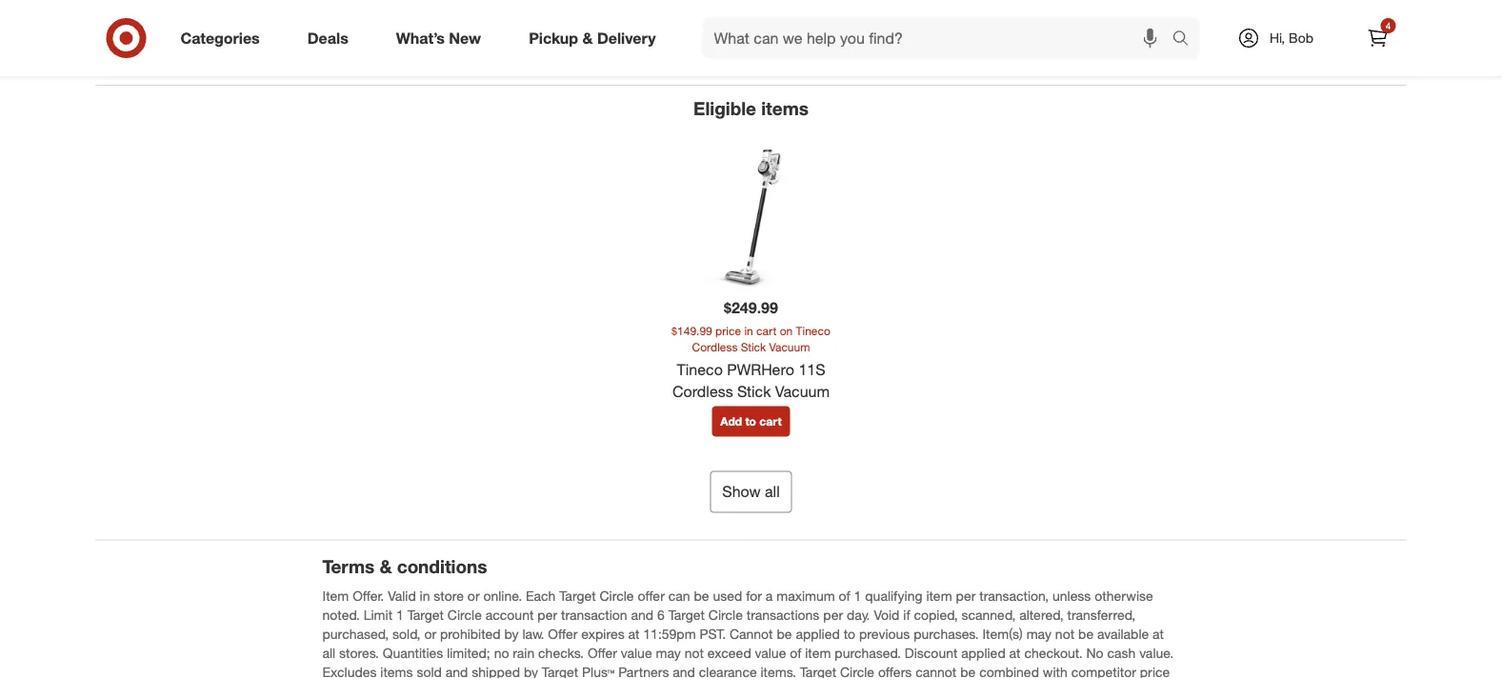 Task type: locate. For each thing, give the bounding box(es) containing it.
1 vertical spatial all
[[322, 644, 336, 661]]

& inside the terms & conditions item offer. valid in store or online. each target circle offer can be used for a maximum of 1 qualifying item per transaction, unless otherwise noted. limit 1 target circle account per transaction and 6 target circle transactions per day. void if copied, scanned, altered, transferred, purchased, sold, or prohibited by law. offer expires at 11:59pm pst. cannot be applied to previous purchases. item(s) may not be available at all stores. quantities limited; no rain checks. offer value may not exceed value of item purchased. discount applied at checkout. no cash value. excludes items sold and shipped by target plus™ partners and clearance items. target circle offers cannot be combined with competitor p
[[380, 556, 392, 578]]

item up copied,
[[926, 587, 952, 604]]

tineco down the price
[[677, 361, 723, 379]]

1 horizontal spatial item
[[926, 587, 952, 604]]

by down rain
[[524, 663, 538, 678]]

& up valid
[[380, 556, 392, 578]]

copied,
[[914, 606, 958, 623]]

value up items.
[[755, 644, 786, 661]]

in right the price
[[744, 324, 753, 338]]

1 horizontal spatial 11s
[[863, 52, 887, 68]]

0 vertical spatial tineco
[[756, 52, 797, 68]]

transaction
[[561, 606, 627, 623]]

target up transaction
[[559, 587, 596, 604]]

0 horizontal spatial in
[[420, 587, 430, 604]]

terms & conditions item offer. valid in store or online. each target circle offer can be used for a maximum of 1 qualifying item per transaction, unless otherwise noted. limit 1 target circle account per transaction and 6 target circle transactions per day. void if copied, scanned, altered, transferred, purchased, sold, or prohibited by law. offer expires at 11:59pm pst. cannot be applied to previous purchases. item(s) may not be available at all stores. quantities limited; no rain checks. offer value may not exceed value of item purchased. discount applied at checkout. no cash value. excludes items sold and shipped by target plus™ partners and clearance items. target circle offers cannot be combined with competitor p
[[322, 556, 1177, 678]]

items.
[[761, 663, 796, 678]]

in
[[744, 324, 753, 338], [420, 587, 430, 604]]

or
[[468, 587, 480, 604], [424, 625, 436, 642]]

circle
[[600, 587, 634, 604], [448, 606, 482, 623], [709, 606, 743, 623], [840, 663, 875, 678]]

0 vertical spatial to
[[745, 415, 756, 429]]

sold
[[417, 663, 442, 678]]

otherwise
[[1095, 587, 1153, 604]]

excludes
[[322, 663, 377, 678]]

0 vertical spatial cart
[[756, 324, 777, 338]]

of
[[839, 587, 850, 604], [790, 644, 801, 661]]

pwrhero inside $249.99 $149.99 price in cart on tineco cordless stick vacuum tineco pwrhero 11s cordless stick vacuum
[[727, 361, 794, 379]]

items inside the terms & conditions item offer. valid in store or online. each target circle offer can be used for a maximum of 1 qualifying item per transaction, unless otherwise noted. limit 1 target circle account per transaction and 6 target circle transactions per day. void if copied, scanned, altered, transferred, purchased, sold, or prohibited by law. offer expires at 11:59pm pst. cannot be applied to previous purchases. item(s) may not be available at all stores. quantities limited; no rain checks. offer value may not exceed value of item purchased. discount applied at checkout. no cash value. excludes items sold and shipped by target plus™ partners and clearance items. target circle offers cannot be combined with competitor p
[[380, 663, 413, 678]]

1 horizontal spatial value
[[755, 644, 786, 661]]

tineco inside details tineco pwrhero 11s cordless stick vacuum at $149.99
[[756, 52, 797, 68]]

1 vertical spatial of
[[790, 644, 801, 661]]

altered,
[[1019, 606, 1064, 623]]

0 vertical spatial applied
[[796, 625, 840, 642]]

0 vertical spatial vacuum
[[980, 52, 1028, 68]]

or right sold,
[[424, 625, 436, 642]]

and down 11:59pm
[[673, 663, 695, 678]]

can
[[668, 587, 690, 604]]

0 vertical spatial or
[[468, 587, 480, 604]]

hi,
[[1270, 30, 1285, 46]]

be
[[694, 587, 709, 604], [777, 625, 792, 642], [1078, 625, 1094, 642], [960, 663, 976, 678]]

1 vertical spatial cart
[[759, 415, 782, 429]]

6
[[657, 606, 665, 623]]

hi, bob
[[1270, 30, 1314, 46]]

cart right 'add'
[[759, 415, 782, 429]]

0 horizontal spatial offer
[[548, 625, 578, 642]]

value
[[621, 644, 652, 661], [755, 644, 786, 661]]

0 vertical spatial 11s
[[863, 52, 887, 68]]

1 horizontal spatial not
[[1055, 625, 1075, 642]]

law.
[[522, 625, 544, 642]]

stick
[[947, 52, 976, 68], [741, 340, 766, 354], [737, 382, 771, 401]]

target down can
[[668, 606, 705, 623]]

with
[[1043, 663, 1068, 678]]

offer
[[548, 625, 578, 642], [588, 644, 617, 661]]

0 horizontal spatial items
[[380, 663, 413, 678]]

1 down valid
[[396, 606, 404, 623]]

0 vertical spatial pwrhero
[[800, 52, 859, 68]]

$249.99
[[724, 298, 778, 317]]

1 horizontal spatial may
[[1027, 625, 1052, 642]]

1 vertical spatial 1
[[396, 606, 404, 623]]

0 vertical spatial of
[[839, 587, 850, 604]]

eligible
[[694, 97, 756, 119]]

of up items.
[[790, 644, 801, 661]]

available
[[1097, 625, 1149, 642]]

pwrhero
[[800, 52, 859, 68], [727, 361, 794, 379]]

may
[[1027, 625, 1052, 642], [656, 644, 681, 661]]

1 value from the left
[[621, 644, 652, 661]]

0 horizontal spatial &
[[380, 556, 392, 578]]

applied down transactions
[[796, 625, 840, 642]]

circle down 'used'
[[709, 606, 743, 623]]

$149.99 inside $249.99 $149.99 price in cart on tineco cordless stick vacuum tineco pwrhero 11s cordless stick vacuum
[[672, 324, 712, 338]]

applied
[[796, 625, 840, 642], [961, 644, 1006, 661]]

show
[[722, 483, 761, 501]]

add to cart
[[720, 415, 782, 429]]

1 horizontal spatial offer
[[588, 644, 617, 661]]

1 horizontal spatial by
[[524, 663, 538, 678]]

1 vertical spatial may
[[656, 644, 681, 661]]

cart left on
[[756, 324, 777, 338]]

pst.
[[700, 625, 726, 642]]

cordless inside details tineco pwrhero 11s cordless stick vacuum at $149.99
[[890, 52, 943, 68]]

target right items.
[[800, 663, 836, 678]]

on
[[780, 324, 793, 338]]

each
[[526, 587, 556, 604]]

0 horizontal spatial item
[[805, 644, 831, 661]]

1 vertical spatial or
[[424, 625, 436, 642]]

1 horizontal spatial in
[[744, 324, 753, 338]]

1 horizontal spatial to
[[844, 625, 856, 642]]

and down limited;
[[446, 663, 468, 678]]

2 vertical spatial vacuum
[[775, 382, 830, 401]]

1 vertical spatial &
[[380, 556, 392, 578]]

cash
[[1107, 644, 1136, 661]]

in right valid
[[420, 587, 430, 604]]

offer.
[[353, 587, 384, 604]]

0 horizontal spatial 11s
[[799, 361, 825, 379]]

1
[[854, 587, 862, 604], [396, 606, 404, 623]]

offer up the checks.
[[548, 625, 578, 642]]

to down day.
[[844, 625, 856, 642]]

1 horizontal spatial applied
[[961, 644, 1006, 661]]

all inside the terms & conditions item offer. valid in store or online. each target circle offer can be used for a maximum of 1 qualifying item per transaction, unless otherwise noted. limit 1 target circle account per transaction and 6 target circle transactions per day. void if copied, scanned, altered, transferred, purchased, sold, or prohibited by law. offer expires at 11:59pm pst. cannot be applied to previous purchases. item(s) may not be available at all stores. quantities limited; no rain checks. offer value may not exceed value of item purchased. discount applied at checkout. no cash value. excludes items sold and shipped by target plus™ partners and clearance items. target circle offers cannot be combined with competitor p
[[322, 644, 336, 661]]

may down 11:59pm
[[656, 644, 681, 661]]

all up excludes
[[322, 644, 336, 661]]

by
[[504, 625, 519, 642], [524, 663, 538, 678]]

item
[[926, 587, 952, 604], [805, 644, 831, 661]]

in inside $249.99 $149.99 price in cart on tineco cordless stick vacuum tineco pwrhero 11s cordless stick vacuum
[[744, 324, 753, 338]]

items right eligible
[[761, 97, 809, 119]]

item left purchased.
[[805, 644, 831, 661]]

in inside the terms & conditions item offer. valid in store or online. each target circle offer can be used for a maximum of 1 qualifying item per transaction, unless otherwise noted. limit 1 target circle account per transaction and 6 target circle transactions per day. void if copied, scanned, altered, transferred, purchased, sold, or prohibited by law. offer expires at 11:59pm pst. cannot be applied to previous purchases. item(s) may not be available at all stores. quantities limited; no rain checks. offer value may not exceed value of item purchased. discount applied at checkout. no cash value. excludes items sold and shipped by target plus™ partners and clearance items. target circle offers cannot be combined with competitor p
[[420, 587, 430, 604]]

0 horizontal spatial by
[[504, 625, 519, 642]]

& for pickup
[[583, 29, 593, 47]]

pickup & delivery
[[529, 29, 656, 47]]

0 horizontal spatial to
[[745, 415, 756, 429]]

1 vertical spatial items
[[380, 663, 413, 678]]

add
[[720, 415, 742, 429]]

plus™
[[582, 663, 615, 678]]

0 vertical spatial &
[[583, 29, 593, 47]]

quantities
[[383, 644, 443, 661]]

by down account
[[504, 625, 519, 642]]

2 vertical spatial tineco
[[677, 361, 723, 379]]

1 horizontal spatial &
[[583, 29, 593, 47]]

&
[[583, 29, 593, 47], [380, 556, 392, 578]]

1 horizontal spatial items
[[761, 97, 809, 119]]

1 horizontal spatial pwrhero
[[800, 52, 859, 68]]

applied down the item(s)
[[961, 644, 1006, 661]]

0 vertical spatial cordless
[[890, 52, 943, 68]]

value up partners
[[621, 644, 652, 661]]

offer up plus™
[[588, 644, 617, 661]]

at
[[1032, 52, 1043, 68], [628, 625, 640, 642], [1153, 625, 1164, 642], [1009, 644, 1021, 661]]

0 vertical spatial in
[[744, 324, 753, 338]]

to
[[745, 415, 756, 429], [844, 625, 856, 642]]

online.
[[483, 587, 522, 604]]

& for terms
[[380, 556, 392, 578]]

1 vertical spatial in
[[420, 587, 430, 604]]

offer
[[638, 587, 665, 604]]

and left 6
[[631, 606, 654, 623]]

search
[[1164, 31, 1209, 49]]

all right show
[[765, 483, 780, 501]]

rain
[[513, 644, 535, 661]]

or right "store"
[[468, 587, 480, 604]]

search button
[[1164, 17, 1209, 63]]

to inside the terms & conditions item offer. valid in store or online. each target circle offer can be used for a maximum of 1 qualifying item per transaction, unless otherwise noted. limit 1 target circle account per transaction and 6 target circle transactions per day. void if copied, scanned, altered, transferred, purchased, sold, or prohibited by law. offer expires at 11:59pm pst. cannot be applied to previous purchases. item(s) may not be available at all stores. quantities limited; no rain checks. offer value may not exceed value of item purchased. discount applied at checkout. no cash value. excludes items sold and shipped by target plus™ partners and clearance items. target circle offers cannot be combined with competitor p
[[844, 625, 856, 642]]

0 horizontal spatial all
[[322, 644, 336, 661]]

2 horizontal spatial per
[[956, 587, 976, 604]]

0 horizontal spatial not
[[685, 644, 704, 661]]

per
[[956, 587, 976, 604], [538, 606, 557, 623], [823, 606, 843, 623]]

item(s)
[[983, 625, 1023, 642]]

not down pst.
[[685, 644, 704, 661]]

1 vertical spatial offer
[[588, 644, 617, 661]]

terms
[[322, 556, 375, 578]]

0 vertical spatial $149.99
[[1047, 52, 1094, 68]]

cannot
[[730, 625, 773, 642]]

items
[[761, 97, 809, 119], [380, 663, 413, 678]]

1 vertical spatial 11s
[[799, 361, 825, 379]]

0 horizontal spatial value
[[621, 644, 652, 661]]

of up day.
[[839, 587, 850, 604]]

1 vertical spatial pwrhero
[[727, 361, 794, 379]]

tineco right on
[[796, 324, 831, 338]]

pwrhero down details
[[800, 52, 859, 68]]

0 horizontal spatial $149.99
[[672, 324, 712, 338]]

expires
[[581, 625, 625, 642]]

may down altered,
[[1027, 625, 1052, 642]]

per left day.
[[823, 606, 843, 623]]

per down each at the bottom left
[[538, 606, 557, 623]]

1 vertical spatial $149.99
[[672, 324, 712, 338]]

1 horizontal spatial $149.99
[[1047, 52, 1094, 68]]

cannot
[[916, 663, 957, 678]]

what's new
[[396, 29, 481, 47]]

not up the checkout.
[[1055, 625, 1075, 642]]

0 vertical spatial 1
[[854, 587, 862, 604]]

not
[[1055, 625, 1075, 642], [685, 644, 704, 661]]

0 vertical spatial stick
[[947, 52, 976, 68]]

0 horizontal spatial may
[[656, 644, 681, 661]]

tineco down details
[[756, 52, 797, 68]]

0 vertical spatial items
[[761, 97, 809, 119]]

per up scanned,
[[956, 587, 976, 604]]

2 vertical spatial stick
[[737, 382, 771, 401]]

1 vertical spatial to
[[844, 625, 856, 642]]

1 vertical spatial applied
[[961, 644, 1006, 661]]

purchased,
[[322, 625, 389, 642]]

1 horizontal spatial per
[[823, 606, 843, 623]]

1 vertical spatial by
[[524, 663, 538, 678]]

target down the checks.
[[542, 663, 578, 678]]

1 up day.
[[854, 587, 862, 604]]

items down quantities
[[380, 663, 413, 678]]

pwrhero down on
[[727, 361, 794, 379]]

What can we help you find? suggestions appear below search field
[[703, 17, 1177, 59]]

11s
[[863, 52, 887, 68], [799, 361, 825, 379]]

0 horizontal spatial pwrhero
[[727, 361, 794, 379]]

1 vertical spatial tineco
[[796, 324, 831, 338]]

& right pickup
[[583, 29, 593, 47]]

to right 'add'
[[745, 415, 756, 429]]

1 horizontal spatial all
[[765, 483, 780, 501]]



Task type: vqa. For each thing, say whether or not it's contained in the screenshot.
Threshold link associated with Flannel Windowpane Quilt - Threshold™
no



Task type: describe. For each thing, give the bounding box(es) containing it.
be right cannot
[[960, 663, 976, 678]]

circle up transaction
[[600, 587, 634, 604]]

maximum
[[777, 587, 835, 604]]

details
[[756, 20, 816, 42]]

be right can
[[694, 587, 709, 604]]

value.
[[1140, 644, 1174, 661]]

pwrhero inside details tineco pwrhero 11s cordless stick vacuum at $149.99
[[800, 52, 859, 68]]

0 horizontal spatial per
[[538, 606, 557, 623]]

0 horizontal spatial or
[[424, 625, 436, 642]]

pickup
[[529, 29, 578, 47]]

what's new link
[[380, 17, 505, 59]]

0 vertical spatial item
[[926, 587, 952, 604]]

combined
[[979, 663, 1039, 678]]

stores.
[[339, 644, 379, 661]]

be down transactions
[[777, 625, 792, 642]]

eligible items
[[694, 97, 809, 119]]

noted.
[[322, 606, 360, 623]]

deals link
[[291, 17, 372, 59]]

pickup & delivery link
[[513, 17, 680, 59]]

11:59pm
[[643, 625, 696, 642]]

used
[[713, 587, 742, 604]]

bob
[[1289, 30, 1314, 46]]

0 horizontal spatial applied
[[796, 625, 840, 642]]

1 vertical spatial stick
[[741, 340, 766, 354]]

vacuum inside details tineco pwrhero 11s cordless stick vacuum at $149.99
[[980, 52, 1028, 68]]

1 vertical spatial not
[[685, 644, 704, 661]]

1 horizontal spatial of
[[839, 587, 850, 604]]

discount
[[905, 644, 958, 661]]

day.
[[847, 606, 870, 623]]

be up no
[[1078, 625, 1094, 642]]

to inside button
[[745, 415, 756, 429]]

11s inside $249.99 $149.99 price in cart on tineco cordless stick vacuum tineco pwrhero 11s cordless stick vacuum
[[799, 361, 825, 379]]

scanned,
[[962, 606, 1016, 623]]

categories
[[181, 29, 260, 47]]

4 link
[[1357, 17, 1399, 59]]

2 horizontal spatial and
[[673, 663, 695, 678]]

for
[[746, 587, 762, 604]]

prohibited
[[440, 625, 501, 642]]

delivery
[[597, 29, 656, 47]]

0 vertical spatial all
[[765, 483, 780, 501]]

target up sold,
[[407, 606, 444, 623]]

void
[[874, 606, 900, 623]]

clearance
[[699, 663, 757, 678]]

previous
[[859, 625, 910, 642]]

transactions
[[747, 606, 820, 623]]

offers
[[878, 663, 912, 678]]

1 vertical spatial cordless
[[692, 340, 738, 354]]

limit
[[364, 606, 393, 623]]

2 value from the left
[[755, 644, 786, 661]]

1 vertical spatial vacuum
[[769, 340, 810, 354]]

conditions
[[397, 556, 487, 578]]

2 vertical spatial cordless
[[672, 382, 733, 401]]

checks.
[[538, 644, 584, 661]]

0 vertical spatial offer
[[548, 625, 578, 642]]

show all link
[[710, 471, 792, 513]]

a
[[766, 587, 773, 604]]

1 horizontal spatial and
[[631, 606, 654, 623]]

circle up prohibited
[[448, 606, 482, 623]]

$249.99 $149.99 price in cart on tineco cordless stick vacuum tineco pwrhero 11s cordless stick vacuum
[[672, 298, 831, 401]]

sold,
[[393, 625, 421, 642]]

exceed
[[708, 644, 751, 661]]

categories link
[[164, 17, 284, 59]]

partners
[[618, 663, 669, 678]]

no
[[1086, 644, 1104, 661]]

show all
[[722, 483, 780, 501]]

circle down purchased.
[[840, 663, 875, 678]]

what's
[[396, 29, 445, 47]]

0 vertical spatial by
[[504, 625, 519, 642]]

item
[[322, 587, 349, 604]]

if
[[903, 606, 910, 623]]

add to cart button
[[712, 406, 790, 437]]

cart inside button
[[759, 415, 782, 429]]

checkout.
[[1024, 644, 1083, 661]]

purchased.
[[835, 644, 901, 661]]

new
[[449, 29, 481, 47]]

at inside details tineco pwrhero 11s cordless stick vacuum at $149.99
[[1032, 52, 1043, 68]]

$149.99 inside details tineco pwrhero 11s cordless stick vacuum at $149.99
[[1047, 52, 1094, 68]]

transferred,
[[1067, 606, 1136, 623]]

valid
[[388, 587, 416, 604]]

0 horizontal spatial of
[[790, 644, 801, 661]]

deals
[[307, 29, 348, 47]]

qualifying
[[865, 587, 923, 604]]

0 horizontal spatial and
[[446, 663, 468, 678]]

4
[[1386, 20, 1391, 31]]

account
[[486, 606, 534, 623]]

store
[[434, 587, 464, 604]]

0 horizontal spatial 1
[[396, 606, 404, 623]]

competitor
[[1071, 663, 1136, 678]]

transaction,
[[980, 587, 1049, 604]]

0 vertical spatial may
[[1027, 625, 1052, 642]]

1 vertical spatial item
[[805, 644, 831, 661]]

purchases.
[[914, 625, 979, 642]]

unless
[[1053, 587, 1091, 604]]

limited;
[[447, 644, 490, 661]]

shipped
[[472, 663, 520, 678]]

details tineco pwrhero 11s cordless stick vacuum at $149.99
[[756, 20, 1094, 68]]

1 horizontal spatial 1
[[854, 587, 862, 604]]

cart inside $249.99 $149.99 price in cart on tineco cordless stick vacuum tineco pwrhero 11s cordless stick vacuum
[[756, 324, 777, 338]]

price
[[715, 324, 741, 338]]

11s inside details tineco pwrhero 11s cordless stick vacuum at $149.99
[[863, 52, 887, 68]]

1 horizontal spatial or
[[468, 587, 480, 604]]

0 vertical spatial not
[[1055, 625, 1075, 642]]

no
[[494, 644, 509, 661]]

stick inside details tineco pwrhero 11s cordless stick vacuum at $149.99
[[947, 52, 976, 68]]



